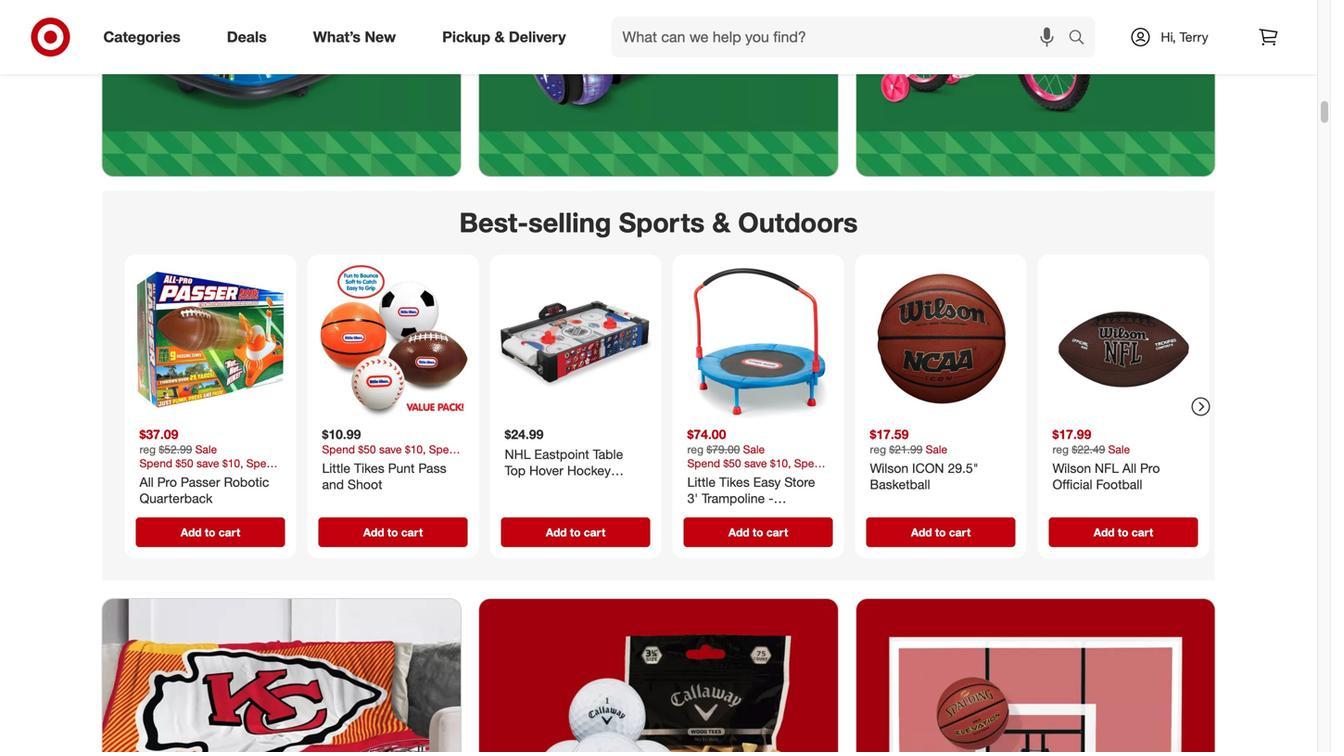 Task type: vqa. For each thing, say whether or not it's contained in the screenshot.
Magsafe
no



Task type: describe. For each thing, give the bounding box(es) containing it.
all pro passer robotic quarterback image
[[132, 262, 289, 419]]

nhl eastpoint table top hover hockey game image
[[498, 262, 654, 419]]

wilson for wilson icon 29.5" basketball
[[870, 460, 909, 476]]

all pro passer robotic quarterback
[[140, 474, 269, 506]]

cart for little tikes punt pass and shoot
[[401, 525, 423, 539]]

blue/black/red
[[688, 506, 779, 522]]

to for little tikes punt pass and shoot
[[388, 525, 398, 539]]

robotic
[[224, 474, 269, 490]]

$37.09
[[140, 426, 178, 442]]

wilson icon 29.5" basketball image
[[863, 262, 1020, 419]]

cart for wilson nfl all pro official football
[[1132, 525, 1154, 539]]

all inside $17.99 reg $22.49 sale wilson nfl all pro official football
[[1123, 460, 1137, 476]]

delivery
[[509, 28, 566, 46]]

add for wilson icon 29.5" basketball
[[912, 525, 933, 539]]

add to cart for little tikes easy store 3' trampoline - blue/black/red
[[729, 525, 789, 539]]

deals
[[227, 28, 267, 46]]

pass
[[419, 460, 447, 476]]

little for and
[[322, 460, 351, 476]]

punt
[[388, 460, 415, 476]]

$17.99 reg $22.49 sale wilson nfl all pro official football
[[1053, 426, 1161, 492]]

nhl
[[505, 446, 531, 462]]

terry
[[1180, 29, 1209, 45]]

wilson for wilson nfl all pro official football
[[1053, 460, 1092, 476]]

selling
[[529, 206, 612, 239]]

new
[[365, 28, 396, 46]]

reg for $17.59
[[870, 442, 887, 456]]

search button
[[1061, 17, 1105, 61]]

tikes for punt
[[354, 460, 385, 476]]

shoot
[[348, 476, 383, 492]]

$17.99
[[1053, 426, 1092, 442]]

little tikes easy store 3' trampoline - blue/black/red
[[688, 474, 816, 522]]

What can we help you find? suggestions appear below search field
[[612, 17, 1074, 58]]

cart for all pro passer robotic quarterback
[[219, 525, 240, 539]]

$79.00
[[707, 442, 740, 456]]

add to cart for all pro passer robotic quarterback
[[181, 525, 240, 539]]

3'
[[688, 490, 699, 506]]

wilson nfl all pro official football image
[[1046, 262, 1202, 419]]

little tikes punt pass and shoot image
[[315, 262, 472, 419]]

sale for $17.59
[[926, 442, 948, 456]]

0 horizontal spatial &
[[495, 28, 505, 46]]

add for wilson nfl all pro official football
[[1094, 525, 1115, 539]]

icon
[[913, 460, 945, 476]]

$21.99
[[890, 442, 923, 456]]

best-selling sports & outdoors
[[460, 206, 858, 239]]

add to cart button for little tikes punt pass and shoot
[[319, 517, 468, 547]]

pickup
[[443, 28, 491, 46]]

$10.99
[[322, 426, 361, 442]]

pro inside $17.99 reg $22.49 sale wilson nfl all pro official football
[[1141, 460, 1161, 476]]

reg for $17.99
[[1053, 442, 1069, 456]]

add to cart for wilson nfl all pro official football
[[1094, 525, 1154, 539]]

add to cart button for wilson icon 29.5" basketball
[[867, 517, 1016, 547]]

categories
[[103, 28, 181, 46]]

what's
[[313, 28, 361, 46]]

add to cart button for nhl eastpoint table top hover hockey game
[[501, 517, 651, 547]]

best-
[[460, 206, 529, 239]]

categories link
[[88, 17, 204, 58]]

to for wilson nfl all pro official football
[[1118, 525, 1129, 539]]

hover
[[530, 462, 564, 478]]

& inside carousel region
[[712, 206, 731, 239]]

official
[[1053, 476, 1093, 492]]

add for all pro passer robotic quarterback
[[181, 525, 202, 539]]

trampoline
[[702, 490, 765, 506]]

to for wilson icon 29.5" basketball
[[936, 525, 946, 539]]



Task type: locate. For each thing, give the bounding box(es) containing it.
4 cart from the left
[[767, 525, 789, 539]]

$17.59 reg $21.99 sale wilson icon 29.5" basketball
[[870, 426, 979, 492]]

reg left the '$22.49'
[[1053, 442, 1069, 456]]

pickup & delivery
[[443, 28, 566, 46]]

pro left passer
[[157, 474, 177, 490]]

add to cart down the basketball
[[912, 525, 971, 539]]

cart for wilson icon 29.5" basketball
[[950, 525, 971, 539]]

passer
[[181, 474, 220, 490]]

6 add to cart from the left
[[1094, 525, 1154, 539]]

little tikes easy store 3' trampoline - blue/black/red image
[[680, 262, 837, 419]]

sale inside $37.09 reg $52.99 sale
[[195, 442, 217, 456]]

& right 'sports'
[[712, 206, 731, 239]]

tikes up blue/black/red
[[720, 474, 750, 490]]

all inside all pro passer robotic quarterback
[[140, 474, 154, 490]]

$74.00
[[688, 426, 727, 442]]

1 horizontal spatial all
[[1123, 460, 1137, 476]]

add to cart button down the basketball
[[867, 517, 1016, 547]]

cart for nhl eastpoint table top hover hockey game
[[584, 525, 606, 539]]

1 vertical spatial &
[[712, 206, 731, 239]]

add down 'quarterback'
[[181, 525, 202, 539]]

29.5"
[[948, 460, 979, 476]]

0 horizontal spatial tikes
[[354, 460, 385, 476]]

0 horizontal spatial wilson
[[870, 460, 909, 476]]

cart
[[219, 525, 240, 539], [401, 525, 423, 539], [584, 525, 606, 539], [767, 525, 789, 539], [950, 525, 971, 539], [1132, 525, 1154, 539]]

0 horizontal spatial little
[[322, 460, 351, 476]]

1 sale from the left
[[195, 442, 217, 456]]

reg left "$21.99"
[[870, 442, 887, 456]]

little for 3'
[[688, 474, 716, 490]]

add to cart button for all pro passer robotic quarterback
[[136, 517, 285, 547]]

what's new link
[[297, 17, 419, 58]]

reg inside $37.09 reg $52.99 sale
[[140, 442, 156, 456]]

reg inside $74.00 reg $79.00 sale
[[688, 442, 704, 456]]

little tikes punt pass and shoot
[[322, 460, 447, 492]]

add to cart down football
[[1094, 525, 1154, 539]]

4 add to cart button from the left
[[684, 517, 833, 547]]

6 to from the left
[[1118, 525, 1129, 539]]

basketball
[[870, 476, 931, 492]]

add to cart down the shoot
[[363, 525, 423, 539]]

to for little tikes easy store 3' trampoline - blue/black/red
[[753, 525, 764, 539]]

outdoors
[[738, 206, 858, 239]]

$24.99 nhl eastpoint table top hover hockey game
[[505, 426, 624, 495]]

$37.09 reg $52.99 sale
[[140, 426, 217, 456]]

$17.59
[[870, 426, 909, 442]]

$74.00 reg $79.00 sale
[[688, 426, 765, 456]]

add for little tikes punt pass and shoot
[[363, 525, 385, 539]]

cart for little tikes easy store 3' trampoline - blue/black/red
[[767, 525, 789, 539]]

1 wilson from the left
[[870, 460, 909, 476]]

hi,
[[1162, 29, 1177, 45]]

little inside little tikes easy store 3' trampoline - blue/black/red
[[688, 474, 716, 490]]

little down $79.00
[[688, 474, 716, 490]]

store
[[785, 474, 816, 490]]

cart down football
[[1132, 525, 1154, 539]]

and
[[322, 476, 344, 492]]

add for little tikes easy store 3' trampoline - blue/black/red
[[729, 525, 750, 539]]

add to cart button
[[136, 517, 285, 547], [319, 517, 468, 547], [501, 517, 651, 547], [684, 517, 833, 547], [867, 517, 1016, 547], [1049, 517, 1199, 547]]

&
[[495, 28, 505, 46], [712, 206, 731, 239]]

1 add to cart from the left
[[181, 525, 240, 539]]

6 add to cart button from the left
[[1049, 517, 1199, 547]]

1 add from the left
[[181, 525, 202, 539]]

0 horizontal spatial all
[[140, 474, 154, 490]]

2 sale from the left
[[743, 442, 765, 456]]

nfl
[[1095, 460, 1119, 476]]

carousel region
[[102, 191, 1215, 599]]

0 vertical spatial &
[[495, 28, 505, 46]]

cart down all pro passer robotic quarterback
[[219, 525, 240, 539]]

1 cart from the left
[[219, 525, 240, 539]]

3 sale from the left
[[926, 442, 948, 456]]

3 reg from the left
[[870, 442, 887, 456]]

easy
[[754, 474, 781, 490]]

add to cart down blue/black/red
[[729, 525, 789, 539]]

add to cart for wilson icon 29.5" basketball
[[912, 525, 971, 539]]

pro inside all pro passer robotic quarterback
[[157, 474, 177, 490]]

add to cart button down hockey
[[501, 517, 651, 547]]

to down blue/black/red
[[753, 525, 764, 539]]

search
[[1061, 30, 1105, 48]]

4 reg from the left
[[1053, 442, 1069, 456]]

0 horizontal spatial pro
[[157, 474, 177, 490]]

hockey
[[567, 462, 611, 478]]

reg for $37.09
[[140, 442, 156, 456]]

3 add to cart from the left
[[546, 525, 606, 539]]

2 to from the left
[[388, 525, 398, 539]]

add to cart for nhl eastpoint table top hover hockey game
[[546, 525, 606, 539]]

1 horizontal spatial little
[[688, 474, 716, 490]]

little inside little tikes punt pass and shoot
[[322, 460, 351, 476]]

1 horizontal spatial &
[[712, 206, 731, 239]]

wilson
[[870, 460, 909, 476], [1053, 460, 1092, 476]]

eastpoint
[[535, 446, 590, 462]]

reg inside $17.99 reg $22.49 sale wilson nfl all pro official football
[[1053, 442, 1069, 456]]

little down "$10.99"
[[322, 460, 351, 476]]

2 add from the left
[[363, 525, 385, 539]]

2 wilson from the left
[[1053, 460, 1092, 476]]

add to cart down hockey
[[546, 525, 606, 539]]

to for all pro passer robotic quarterback
[[205, 525, 216, 539]]

sale inside $17.99 reg $22.49 sale wilson nfl all pro official football
[[1109, 442, 1131, 456]]

sale up icon
[[926, 442, 948, 456]]

to for nhl eastpoint table top hover hockey game
[[570, 525, 581, 539]]

1 add to cart button from the left
[[136, 517, 285, 547]]

cart down 29.5"
[[950, 525, 971, 539]]

to down all pro passer robotic quarterback
[[205, 525, 216, 539]]

wilson inside $17.99 reg $22.49 sale wilson nfl all pro official football
[[1053, 460, 1092, 476]]

to
[[205, 525, 216, 539], [388, 525, 398, 539], [570, 525, 581, 539], [753, 525, 764, 539], [936, 525, 946, 539], [1118, 525, 1129, 539]]

hi, terry
[[1162, 29, 1209, 45]]

add to cart button down the shoot
[[319, 517, 468, 547]]

3 add from the left
[[546, 525, 567, 539]]

1 reg from the left
[[140, 442, 156, 456]]

4 to from the left
[[753, 525, 764, 539]]

sale for $17.99
[[1109, 442, 1131, 456]]

add to cart button down all pro passer robotic quarterback
[[136, 517, 285, 547]]

reg inside $17.59 reg $21.99 sale wilson icon 29.5" basketball
[[870, 442, 887, 456]]

all
[[1123, 460, 1137, 476], [140, 474, 154, 490]]

sports
[[619, 206, 705, 239]]

add to cart button down -
[[684, 517, 833, 547]]

pro right nfl
[[1141, 460, 1161, 476]]

5 add from the left
[[912, 525, 933, 539]]

tikes for easy
[[720, 474, 750, 490]]

-
[[769, 490, 774, 506]]

6 cart from the left
[[1132, 525, 1154, 539]]

top
[[505, 462, 526, 478]]

1 horizontal spatial tikes
[[720, 474, 750, 490]]

reg for $74.00
[[688, 442, 704, 456]]

add to cart button for wilson nfl all pro official football
[[1049, 517, 1199, 547]]

$24.99
[[505, 426, 544, 442]]

to down hockey
[[570, 525, 581, 539]]

add
[[181, 525, 202, 539], [363, 525, 385, 539], [546, 525, 567, 539], [729, 525, 750, 539], [912, 525, 933, 539], [1094, 525, 1115, 539]]

add to cart down all pro passer robotic quarterback
[[181, 525, 240, 539]]

add to cart
[[181, 525, 240, 539], [363, 525, 423, 539], [546, 525, 606, 539], [729, 525, 789, 539], [912, 525, 971, 539], [1094, 525, 1154, 539]]

to down football
[[1118, 525, 1129, 539]]

4 sale from the left
[[1109, 442, 1131, 456]]

tikes inside little tikes easy store 3' trampoline - blue/black/red
[[720, 474, 750, 490]]

reg
[[140, 442, 156, 456], [688, 442, 704, 456], [870, 442, 887, 456], [1053, 442, 1069, 456]]

$52.99
[[159, 442, 192, 456]]

1 horizontal spatial pro
[[1141, 460, 1161, 476]]

little
[[322, 460, 351, 476], [688, 474, 716, 490]]

wilson down the '$22.49'
[[1053, 460, 1092, 476]]

5 add to cart from the left
[[912, 525, 971, 539]]

6 add from the left
[[1094, 525, 1115, 539]]

cart down hockey
[[584, 525, 606, 539]]

5 to from the left
[[936, 525, 946, 539]]

5 cart from the left
[[950, 525, 971, 539]]

2 add to cart from the left
[[363, 525, 423, 539]]

add to cart button for little tikes easy store 3' trampoline - blue/black/red
[[684, 517, 833, 547]]

sale right $79.00
[[743, 442, 765, 456]]

sale right $52.99
[[195, 442, 217, 456]]

add down hover
[[546, 525, 567, 539]]

all right nfl
[[1123, 460, 1137, 476]]

pickup & delivery link
[[427, 17, 589, 58]]

5 add to cart button from the left
[[867, 517, 1016, 547]]

pro
[[1141, 460, 1161, 476], [157, 474, 177, 490]]

tikes inside little tikes punt pass and shoot
[[354, 460, 385, 476]]

football
[[1097, 476, 1143, 492]]

add to cart button down football
[[1049, 517, 1199, 547]]

add down the shoot
[[363, 525, 385, 539]]

1 to from the left
[[205, 525, 216, 539]]

sale inside $74.00 reg $79.00 sale
[[743, 442, 765, 456]]

2 add to cart button from the left
[[319, 517, 468, 547]]

sale for $74.00
[[743, 442, 765, 456]]

quarterback
[[140, 490, 213, 506]]

cart down -
[[767, 525, 789, 539]]

deals link
[[211, 17, 290, 58]]

sale for $37.09
[[195, 442, 217, 456]]

add down the basketball
[[912, 525, 933, 539]]

wilson down "$21.99"
[[870, 460, 909, 476]]

to down little tikes punt pass and shoot
[[388, 525, 398, 539]]

4 add to cart from the left
[[729, 525, 789, 539]]

2 reg from the left
[[688, 442, 704, 456]]

& right pickup
[[495, 28, 505, 46]]

cart down little tikes punt pass and shoot
[[401, 525, 423, 539]]

to down icon
[[936, 525, 946, 539]]

3 cart from the left
[[584, 525, 606, 539]]

add for nhl eastpoint table top hover hockey game
[[546, 525, 567, 539]]

sale inside $17.59 reg $21.99 sale wilson icon 29.5" basketball
[[926, 442, 948, 456]]

add down blue/black/red
[[729, 525, 750, 539]]

add to cart for little tikes punt pass and shoot
[[363, 525, 423, 539]]

game
[[505, 478, 540, 495]]

all down $37.09
[[140, 474, 154, 490]]

sale
[[195, 442, 217, 456], [743, 442, 765, 456], [926, 442, 948, 456], [1109, 442, 1131, 456]]

reg left $52.99
[[140, 442, 156, 456]]

table
[[593, 446, 624, 462]]

2 cart from the left
[[401, 525, 423, 539]]

sale up nfl
[[1109, 442, 1131, 456]]

3 to from the left
[[570, 525, 581, 539]]

$22.49
[[1072, 442, 1106, 456]]

3 add to cart button from the left
[[501, 517, 651, 547]]

1 horizontal spatial wilson
[[1053, 460, 1092, 476]]

tikes
[[354, 460, 385, 476], [720, 474, 750, 490]]

wilson inside $17.59 reg $21.99 sale wilson icon 29.5" basketball
[[870, 460, 909, 476]]

reg left $79.00
[[688, 442, 704, 456]]

what's new
[[313, 28, 396, 46]]

add down football
[[1094, 525, 1115, 539]]

4 add from the left
[[729, 525, 750, 539]]

tikes left "punt"
[[354, 460, 385, 476]]



